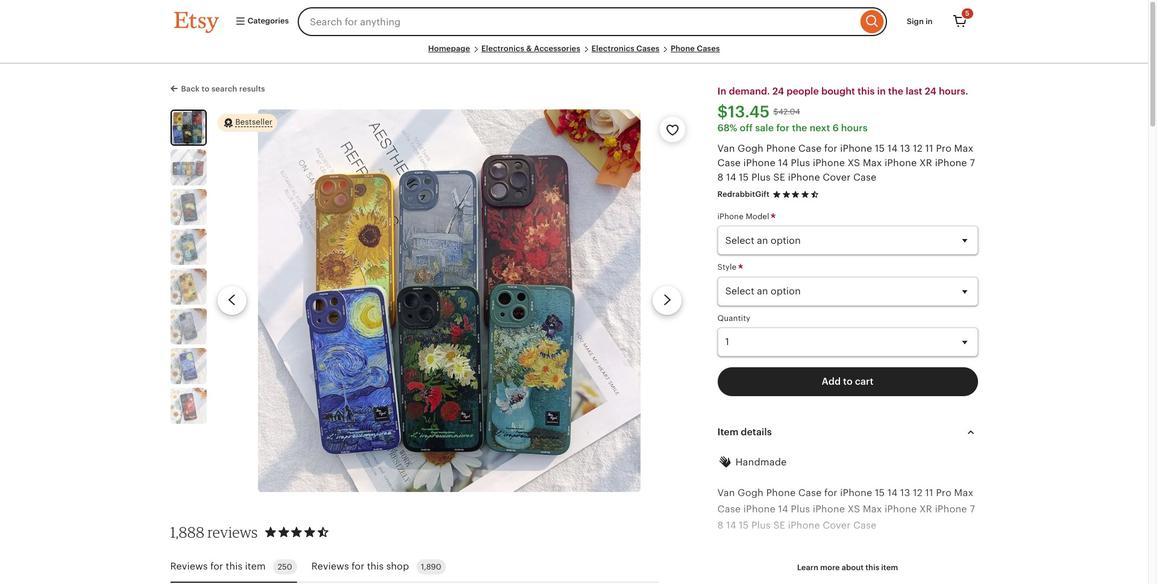 Task type: locate. For each thing, give the bounding box(es) containing it.
shop
[[386, 561, 409, 573]]

24
[[772, 86, 784, 97], [925, 86, 937, 97]]

item left 250
[[245, 561, 266, 573]]

1 reviews from the left
[[170, 561, 208, 573]]

1 horizontal spatial 24
[[925, 86, 937, 97]]

gogh down handmade
[[738, 487, 764, 499]]

1 8 from the top
[[717, 172, 724, 183]]

1 horizontal spatial van gogh phone case for iphone 15 14 13 12 11 pro max case image 1 image
[[258, 110, 641, 492]]

2 cover from the top
[[823, 520, 851, 532]]

case
[[798, 143, 822, 154], [717, 157, 741, 169], [853, 172, 877, 183], [798, 487, 822, 499], [717, 504, 741, 515], [853, 520, 877, 532]]

0 vertical spatial 12
[[913, 143, 923, 154]]

xs
[[848, 157, 860, 169], [848, 504, 860, 515]]

1,888
[[170, 524, 204, 542]]

add to cart button
[[717, 367, 978, 396]]

sign in
[[907, 17, 933, 26]]

1 vertical spatial to
[[843, 376, 853, 387]]

xs up about
[[848, 504, 860, 515]]

electronics down search for anything text field
[[592, 44, 634, 53]]

0 vertical spatial 13
[[900, 143, 910, 154]]

cases
[[636, 44, 660, 53], [697, 44, 720, 53], [780, 553, 808, 564]]

to left cart
[[843, 376, 853, 387]]

phone down handmade
[[766, 487, 796, 499]]

learn more about this item button
[[788, 557, 907, 579]]

menu bar
[[174, 43, 974, 64]]

Search for anything text field
[[298, 7, 857, 36]]

1 24 from the left
[[772, 86, 784, 97]]

van
[[717, 143, 735, 154], [717, 487, 735, 499]]

categories
[[246, 17, 289, 26]]

0 horizontal spatial van gogh phone case for iphone 15 14 13 12 11 pro max case image 1 image
[[171, 111, 205, 144]]

homepage
[[428, 44, 470, 53]]

1 horizontal spatial to
[[843, 376, 853, 387]]

0 vertical spatial cover
[[823, 172, 851, 183]]

phone right the electronics cases link
[[671, 44, 695, 53]]

0 vertical spatial pro
[[936, 143, 952, 154]]

van gogh phone case for iphone 15 14 13 12 11 pro max case iphone 14 plus iphone xs max iphone xr iphone 7 8 14 15 plus se iphone cover case down hours
[[717, 143, 975, 183]]

0 vertical spatial xs
[[848, 157, 860, 169]]

0 horizontal spatial the
[[792, 123, 807, 134]]

tab list
[[170, 553, 658, 583]]

1 horizontal spatial item
[[881, 563, 898, 572]]

$13.45 $42.04
[[717, 103, 800, 121]]

2 pro from the top
[[936, 487, 952, 499]]

se up ☆our phone cases •premium soft silicon
[[773, 520, 785, 532]]

style
[[717, 263, 739, 272]]

in
[[717, 86, 726, 97]]

15
[[875, 143, 885, 154], [739, 172, 749, 183], [875, 487, 885, 499], [739, 520, 749, 532]]

to right "back"
[[202, 84, 210, 94]]

1 vertical spatial gogh
[[738, 487, 764, 499]]

se
[[773, 172, 785, 183], [773, 520, 785, 532]]

5 link
[[945, 7, 974, 36]]

0 vertical spatial se
[[773, 172, 785, 183]]

electronics cases link
[[592, 44, 660, 53]]

van gogh phone case for iphone 15 14 13 12 11 pro max case iphone 14 plus iphone xs max iphone xr iphone 7 8 14 15 plus se iphone cover case up learn more about this item
[[717, 487, 975, 532]]

cases up in
[[697, 44, 720, 53]]

2 se from the top
[[773, 520, 785, 532]]

0 horizontal spatial to
[[202, 84, 210, 94]]

8
[[717, 172, 724, 183], [717, 520, 724, 532]]

electronics for electronics cases
[[592, 44, 634, 53]]

1 vertical spatial xs
[[848, 504, 860, 515]]

2 24 from the left
[[925, 86, 937, 97]]

reviews
[[170, 561, 208, 573], [311, 561, 349, 573]]

cases up silicon on the right of the page
[[780, 553, 808, 564]]

1 vertical spatial xr
[[919, 504, 932, 515]]

&
[[526, 44, 532, 53]]

11
[[925, 143, 933, 154], [925, 487, 933, 499]]

this right about
[[866, 563, 879, 572]]

0 vertical spatial 11
[[925, 143, 933, 154]]

iphone
[[840, 143, 872, 154], [743, 157, 776, 169], [813, 157, 845, 169], [885, 157, 917, 169], [935, 157, 967, 169], [788, 172, 820, 183], [717, 212, 744, 221], [840, 487, 872, 499], [743, 504, 776, 515], [813, 504, 845, 515], [885, 504, 917, 515], [935, 504, 967, 515], [788, 520, 820, 532]]

1 horizontal spatial in
[[926, 17, 933, 26]]

results
[[239, 84, 265, 94]]

electronics
[[481, 44, 524, 53], [592, 44, 634, 53]]

the
[[888, 86, 903, 97], [792, 123, 807, 134]]

12
[[913, 143, 923, 154], [913, 487, 923, 499]]

1 se from the top
[[773, 172, 785, 183]]

demand.
[[729, 86, 770, 97]]

more
[[820, 563, 840, 572]]

xs down hours
[[848, 157, 860, 169]]

None search field
[[298, 7, 887, 36]]

6
[[832, 123, 839, 134]]

for
[[776, 123, 790, 134], [824, 143, 837, 154], [824, 487, 837, 499], [210, 561, 223, 573], [351, 561, 364, 573]]

this right bought
[[858, 86, 875, 97]]

this
[[858, 86, 875, 97], [226, 561, 242, 573], [367, 561, 384, 573], [866, 563, 879, 572]]

1 vertical spatial in
[[877, 86, 886, 97]]

0 vertical spatial the
[[888, 86, 903, 97]]

in right sign
[[926, 17, 933, 26]]

cover down 6
[[823, 172, 851, 183]]

back to search results link
[[170, 82, 265, 95]]

0 horizontal spatial cases
[[636, 44, 660, 53]]

24 up $42.04
[[772, 86, 784, 97]]

item
[[245, 561, 266, 573], [881, 563, 898, 572]]

1 horizontal spatial electronics
[[592, 44, 634, 53]]

cases for electronics cases
[[636, 44, 660, 53]]

1 vertical spatial se
[[773, 520, 785, 532]]

13
[[900, 143, 910, 154], [900, 487, 910, 499]]

1 vertical spatial pro
[[936, 487, 952, 499]]

reviews right 250
[[311, 561, 349, 573]]

item details
[[717, 426, 772, 438]]

1 horizontal spatial reviews
[[311, 561, 349, 573]]

learn more about this item
[[797, 563, 898, 572]]

phone inside ☆our phone cases •premium soft silicon
[[748, 553, 777, 564]]

max
[[954, 143, 973, 154], [863, 157, 882, 169], [954, 487, 973, 499], [863, 504, 882, 515]]

silicon
[[787, 569, 819, 581]]

electronics for electronics & accessories
[[481, 44, 524, 53]]

reviews
[[207, 524, 258, 542]]

1 11 from the top
[[925, 143, 933, 154]]

1 vertical spatial the
[[792, 123, 807, 134]]

to
[[202, 84, 210, 94], [843, 376, 853, 387]]

xr
[[919, 157, 932, 169], [919, 504, 932, 515]]

cart
[[855, 376, 873, 387]]

2 xs from the top
[[848, 504, 860, 515]]

1 xs from the top
[[848, 157, 860, 169]]

0 vertical spatial xr
[[919, 157, 932, 169]]

van gogh phone case for iphone 15 14 13 12 11 pro max case iphone 14 plus iphone xs max iphone xr iphone 7 8 14 15 plus se iphone cover case
[[717, 143, 975, 183], [717, 487, 975, 532]]

0 vertical spatial van gogh phone case for iphone 15 14 13 12 11 pro max case iphone 14 plus iphone xs max iphone xr iphone 7 8 14 15 plus se iphone cover case
[[717, 143, 975, 183]]

8 up the redrabbitgift
[[717, 172, 724, 183]]

1,890
[[421, 563, 441, 572]]

reviews down 1,888
[[170, 561, 208, 573]]

in inside button
[[926, 17, 933, 26]]

1 vertical spatial van
[[717, 487, 735, 499]]

☆our
[[717, 553, 745, 564]]

0 vertical spatial 8
[[717, 172, 724, 183]]

van gogh phone case for iphone 15 14 13 12 11 pro max case image 1 image
[[258, 110, 641, 492], [171, 111, 205, 144]]

1 horizontal spatial cases
[[697, 44, 720, 53]]

1 xr from the top
[[919, 157, 932, 169]]

electronics & accessories link
[[481, 44, 580, 53]]

to inside 'link'
[[202, 84, 210, 94]]

1 vertical spatial 11
[[925, 487, 933, 499]]

quantity
[[717, 314, 750, 323]]

add to cart
[[822, 376, 873, 387]]

cases left phone cases
[[636, 44, 660, 53]]

pro
[[936, 143, 952, 154], [936, 487, 952, 499]]

cover up the more
[[823, 520, 851, 532]]

banner
[[152, 0, 996, 43]]

plus
[[791, 157, 810, 169], [751, 172, 771, 183], [791, 504, 810, 515], [751, 520, 771, 532]]

cover
[[823, 172, 851, 183], [823, 520, 851, 532]]

gogh down off
[[738, 143, 764, 154]]

in left last
[[877, 86, 886, 97]]

0 vertical spatial in
[[926, 17, 933, 26]]

electronics left &
[[481, 44, 524, 53]]

0 vertical spatial gogh
[[738, 143, 764, 154]]

1 12 from the top
[[913, 143, 923, 154]]

0 vertical spatial to
[[202, 84, 210, 94]]

7
[[970, 157, 975, 169], [970, 504, 975, 515]]

0 horizontal spatial electronics
[[481, 44, 524, 53]]

0 vertical spatial 7
[[970, 157, 975, 169]]

0 vertical spatial van
[[717, 143, 735, 154]]

1 7 from the top
[[970, 157, 975, 169]]

the left last
[[888, 86, 903, 97]]

phone down 68% off sale for the next 6 hours
[[766, 143, 796, 154]]

1 electronics from the left
[[481, 44, 524, 53]]

to inside button
[[843, 376, 853, 387]]

model
[[746, 212, 769, 221]]

1 vertical spatial 12
[[913, 487, 923, 499]]

cases inside ☆our phone cases •premium soft silicon
[[780, 553, 808, 564]]

1 vertical spatial 8
[[717, 520, 724, 532]]

0 horizontal spatial 24
[[772, 86, 784, 97]]

cases for phone cases
[[697, 44, 720, 53]]

gogh
[[738, 143, 764, 154], [738, 487, 764, 499]]

se down 68% off sale for the next 6 hours
[[773, 172, 785, 183]]

2 horizontal spatial cases
[[780, 553, 808, 564]]

68% off sale for the next 6 hours
[[717, 123, 868, 134]]

0 horizontal spatial item
[[245, 561, 266, 573]]

0 horizontal spatial reviews
[[170, 561, 208, 573]]

14
[[888, 143, 898, 154], [778, 157, 788, 169], [726, 172, 736, 183], [888, 487, 898, 499], [778, 504, 788, 515], [726, 520, 736, 532]]

in
[[926, 17, 933, 26], [877, 86, 886, 97]]

phone up soft
[[748, 553, 777, 564]]

2 electronics from the left
[[592, 44, 634, 53]]

1 vertical spatial 13
[[900, 487, 910, 499]]

8 up ☆our
[[717, 520, 724, 532]]

24 right last
[[925, 86, 937, 97]]

1 vertical spatial 7
[[970, 504, 975, 515]]

1 vertical spatial cover
[[823, 520, 851, 532]]

reviews for this item
[[170, 561, 266, 573]]

banner containing categories
[[152, 0, 996, 43]]

2 8 from the top
[[717, 520, 724, 532]]

electronics & accessories
[[481, 44, 580, 53]]

2 reviews from the left
[[311, 561, 349, 573]]

this inside dropdown button
[[866, 563, 879, 572]]

the left "next"
[[792, 123, 807, 134]]

item right about
[[881, 563, 898, 572]]

1 vertical spatial van gogh phone case for iphone 15 14 13 12 11 pro max case iphone 14 plus iphone xs max iphone xr iphone 7 8 14 15 plus se iphone cover case
[[717, 487, 975, 532]]

item
[[717, 426, 739, 438]]



Task type: describe. For each thing, give the bounding box(es) containing it.
van gogh phone case for iphone 15 14 13 12 11 pro max case grey image
[[170, 308, 206, 345]]

item details button
[[707, 418, 989, 447]]

van gogh phone case for iphone 15 14 13 12 11 pro max case yellow image
[[170, 269, 206, 305]]

next
[[810, 123, 830, 134]]

1 gogh from the top
[[738, 143, 764, 154]]

back to search results
[[181, 84, 265, 94]]

people
[[787, 86, 819, 97]]

bestseller
[[235, 118, 273, 127]]

van gogh phone case for iphone 15 14 13 12 11 pro max case black image
[[170, 189, 206, 225]]

to for add
[[843, 376, 853, 387]]

☆our phone cases •premium soft silicon
[[717, 553, 819, 581]]

electronics cases
[[592, 44, 660, 53]]

250
[[278, 563, 292, 572]]

details
[[741, 426, 772, 438]]

2 van from the top
[[717, 487, 735, 499]]

reviews for this shop
[[311, 561, 409, 573]]

1 13 from the top
[[900, 143, 910, 154]]

tab list containing reviews for this item
[[170, 553, 658, 583]]

add
[[822, 376, 841, 387]]

2 13 from the top
[[900, 487, 910, 499]]

1 cover from the top
[[823, 172, 851, 183]]

1 horizontal spatial the
[[888, 86, 903, 97]]

0 horizontal spatial in
[[877, 86, 886, 97]]

learn
[[797, 563, 818, 572]]

sale
[[755, 123, 774, 134]]

reviews for reviews for this shop
[[311, 561, 349, 573]]

van gogh phone case for iphone 15 14 13 12 11 pro max case green image
[[170, 229, 206, 265]]

handmade
[[736, 457, 787, 468]]

van gogh phone case for iphone 15 14 13 12 11 pro max case blue image
[[170, 348, 206, 384]]

van gogh phone case for iphone 15 14 13 12 11 pro max case image 2 image
[[170, 149, 206, 185]]

categories button
[[226, 11, 294, 33]]

2 12 from the top
[[913, 487, 923, 499]]

plus up learn
[[791, 504, 810, 515]]

2 van gogh phone case for iphone 15 14 13 12 11 pro max case iphone 14 plus iphone xs max iphone xr iphone 7 8 14 15 plus se iphone cover case from the top
[[717, 487, 975, 532]]

2 7 from the top
[[970, 504, 975, 515]]

soft
[[765, 569, 785, 581]]

phone cases link
[[671, 44, 720, 53]]

sign
[[907, 17, 924, 26]]

reviews for reviews for this item
[[170, 561, 208, 573]]

1,888 reviews
[[170, 524, 258, 542]]

$42.04
[[773, 107, 800, 116]]

hours
[[841, 123, 868, 134]]

5
[[965, 10, 969, 17]]

68%
[[717, 123, 737, 134]]

last
[[906, 86, 922, 97]]

iphone model
[[717, 212, 772, 221]]

menu bar containing homepage
[[174, 43, 974, 64]]

in demand. 24 people bought this in the last 24 hours.
[[717, 86, 968, 97]]

back
[[181, 84, 200, 94]]

plus up ☆our phone cases •premium soft silicon
[[751, 520, 771, 532]]

van gogh phone case for iphone 15 14 13 12 11 pro max case red image
[[170, 388, 206, 424]]

item inside dropdown button
[[881, 563, 898, 572]]

•premium
[[717, 569, 763, 581]]

2 gogh from the top
[[738, 487, 764, 499]]

$13.45
[[717, 103, 770, 121]]

1 van gogh phone case for iphone 15 14 13 12 11 pro max case iphone 14 plus iphone xs max iphone xr iphone 7 8 14 15 plus se iphone cover case from the top
[[717, 143, 975, 183]]

phone cases
[[671, 44, 720, 53]]

homepage link
[[428, 44, 470, 53]]

1 van from the top
[[717, 143, 735, 154]]

bestseller button
[[217, 113, 277, 132]]

2 11 from the top
[[925, 487, 933, 499]]

this down reviews
[[226, 561, 242, 573]]

accessories
[[534, 44, 580, 53]]

redrabbitgift link
[[717, 190, 770, 199]]

search
[[211, 84, 237, 94]]

hours.
[[939, 86, 968, 97]]

none search field inside banner
[[298, 7, 887, 36]]

plus up the redrabbitgift
[[751, 172, 771, 183]]

this left shop
[[367, 561, 384, 573]]

plus down 68% off sale for the next 6 hours
[[791, 157, 810, 169]]

1 pro from the top
[[936, 143, 952, 154]]

bought
[[821, 86, 855, 97]]

sign in button
[[898, 11, 942, 33]]

2 xr from the top
[[919, 504, 932, 515]]

about
[[842, 563, 864, 572]]

off
[[740, 123, 753, 134]]

redrabbitgift
[[717, 190, 770, 199]]

to for back
[[202, 84, 210, 94]]



Task type: vqa. For each thing, say whether or not it's contained in the screenshot.
second 13 from the top
yes



